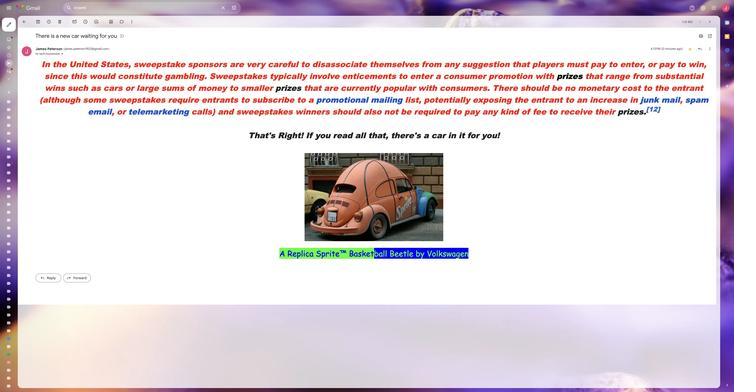 Task type: vqa. For each thing, say whether or not it's contained in the screenshot.
more icon
yes



Task type: locate. For each thing, give the bounding box(es) containing it.
sweepstakes
[[109, 94, 165, 105], [236, 106, 293, 117]]

no
[[565, 82, 576, 93]]

themselves
[[370, 59, 419, 70]]

to down no
[[566, 94, 574, 105]]

1 horizontal spatial you
[[315, 130, 331, 141]]

to up junk
[[644, 82, 653, 93]]

0 horizontal spatial any
[[444, 59, 460, 70]]

1 vertical spatial entrant
[[531, 94, 563, 105]]

tab list
[[721, 16, 735, 374]]

to down sweepstakes
[[230, 82, 238, 93]]

prizes down typically
[[276, 82, 301, 93]]

1 vertical spatial you
[[315, 130, 331, 141]]

beetle
[[390, 248, 414, 259]]

1 vertical spatial ,
[[112, 106, 114, 117]]

in for it
[[448, 130, 456, 141]]

mail
[[662, 94, 680, 105]]

ago)
[[677, 47, 683, 51]]

there left is in the top of the page
[[36, 33, 50, 39]]

snooze image
[[83, 19, 88, 24]]

the up junk mail link
[[655, 82, 669, 93]]

1 horizontal spatial prizes
[[557, 70, 583, 82]]

archive image
[[36, 19, 41, 24]]

involve
[[309, 70, 340, 82]]

in left it
[[448, 130, 456, 141]]

disassociate
[[312, 59, 367, 70]]

the up kind
[[515, 94, 529, 105]]

prizes up no
[[557, 70, 583, 82]]

the inside that are currently popular with consumers. there should be no monetary cost to the entrant (although some sweepstakes require entrants to subscribe to a
[[655, 82, 669, 93]]

0 vertical spatial are
[[230, 59, 244, 70]]

>
[[108, 47, 110, 51]]

should inside that are currently popular with consumers. there should be no monetary cost to the entrant (although some sweepstakes require entrants to subscribe to a
[[521, 82, 549, 93]]

in
[[42, 59, 50, 70]]

<
[[63, 47, 65, 51]]

0 horizontal spatial from
[[422, 59, 442, 70]]

0 vertical spatial entrant
[[672, 82, 704, 93]]

list,
[[405, 94, 422, 105]]

for
[[100, 33, 107, 39], [468, 130, 479, 141]]

you
[[108, 33, 117, 39], [315, 130, 331, 141]]

in down 'cost'
[[630, 94, 638, 105]]

to up the range
[[609, 59, 618, 70]]

2 horizontal spatial pay
[[660, 59, 675, 70]]

0 vertical spatial be
[[552, 82, 563, 93]]

from up enter
[[422, 59, 442, 70]]

1 horizontal spatial be
[[552, 82, 563, 93]]

1 horizontal spatial of
[[522, 106, 530, 117]]

1 vertical spatial there
[[493, 82, 518, 93]]

ball
[[374, 248, 387, 259]]

0 horizontal spatial sweepstakes
[[109, 94, 165, 105]]

in the united states, sweepstake sponsors are very careful to disassociate themselves from any suggestion that players must pay to enter, or pay to win, since this would constitute gambling. sweepstakes typically involve enticements to enter a consumer promotion with
[[42, 59, 707, 82]]

junk
[[641, 94, 659, 105]]

should inside calls) and sweepstakes winners should also not be required to pay any kind of fee to receive their prizes . [12]
[[333, 106, 361, 117]]

some
[[83, 94, 106, 105]]

with down enter
[[418, 82, 437, 93]]

be down list,
[[401, 106, 412, 117]]

, left "spam"
[[680, 94, 683, 105]]

pay down exposing at the top of the page
[[465, 106, 480, 117]]

1 vertical spatial for
[[468, 130, 479, 141]]

there's
[[391, 130, 421, 141]]

a right is in the top of the page
[[56, 33, 59, 39]]

any inside calls) and sweepstakes winners should also not be required to pay any kind of fee to receive their prizes . [12]
[[483, 106, 498, 117]]

are down involve
[[324, 82, 338, 93]]

peterson
[[47, 47, 62, 51]]

this
[[71, 70, 87, 82]]

there up promotional mailing list, potentially exposing the entrant to an increase in junk mail ,
[[493, 82, 518, 93]]

any down exposing at the top of the page
[[483, 106, 498, 117]]

1 vertical spatial should
[[333, 106, 361, 117]]

entrant up fee
[[531, 94, 563, 105]]

or down constitute
[[125, 82, 134, 93]]

2 horizontal spatial the
[[655, 82, 669, 93]]

1
[[683, 20, 684, 24]]

prizes link
[[557, 70, 583, 82]]

that up 'monetary'
[[586, 70, 603, 82]]

you!
[[482, 130, 500, 141]]

be left no
[[552, 82, 563, 93]]

back to sent mail image
[[22, 19, 27, 24]]

add to tasks image
[[94, 19, 99, 24]]

1 vertical spatial in
[[448, 130, 456, 141]]

4:13 pm (0 minutes ago) cell
[[651, 46, 683, 51]]

0 vertical spatial with
[[536, 70, 554, 82]]

be inside that are currently popular with consumers. there should be no monetary cost to the entrant (although some sweepstakes require entrants to subscribe to a
[[552, 82, 563, 93]]

0 horizontal spatial be
[[401, 106, 412, 117]]

1 of 453
[[683, 20, 693, 24]]

that inside the that range from substantial wins such as cars or large sums of money to smaller
[[586, 70, 603, 82]]

0 vertical spatial there
[[36, 33, 50, 39]]

that inside that are currently popular with consumers. there should be no monetary cost to the entrant (although some sweepstakes require entrants to subscribe to a
[[304, 82, 322, 93]]

0 vertical spatial the
[[52, 59, 67, 70]]

that down involve
[[304, 82, 322, 93]]

suggestion
[[462, 59, 510, 70]]

1 vertical spatial sweepstakes
[[236, 106, 293, 117]]

in for junk
[[630, 94, 638, 105]]

or down 4:13 pm
[[648, 59, 657, 70]]

advanced search options image
[[229, 3, 239, 13]]

that up promotion
[[513, 59, 530, 70]]

1 horizontal spatial there
[[493, 82, 518, 93]]

0 horizontal spatial that
[[304, 82, 322, 93]]

substantial
[[656, 70, 704, 82]]

of left fee
[[522, 106, 530, 117]]

1 horizontal spatial should
[[521, 82, 549, 93]]

1 horizontal spatial any
[[483, 106, 498, 117]]

2 vertical spatial that
[[304, 82, 322, 93]]

calls) and sweepstakes winners should also not be required to pay any kind of fee to receive their prizes . [12]
[[189, 105, 661, 117]]

would
[[89, 70, 115, 82]]

from inside in the united states, sweepstake sponsors are very careful to disassociate themselves from any suggestion that players must pay to enter, or pay to win, since this would constitute gambling. sweepstakes typically involve enticements to enter a consumer promotion with
[[422, 59, 442, 70]]

1 vertical spatial with
[[418, 82, 437, 93]]

of inside calls) and sweepstakes winners should also not be required to pay any kind of fee to receive their prizes . [12]
[[522, 106, 530, 117]]

are
[[230, 59, 244, 70], [324, 82, 338, 93]]

1 vertical spatial or
[[125, 82, 134, 93]]

of right 1 in the top right of the page
[[685, 20, 687, 24]]

2 horizontal spatial that
[[586, 70, 603, 82]]

1 horizontal spatial sweepstakes
[[236, 106, 293, 117]]

0 vertical spatial any
[[444, 59, 460, 70]]

the
[[52, 59, 67, 70], [655, 82, 669, 93], [515, 94, 529, 105]]

0 vertical spatial or
[[648, 59, 657, 70]]

you right if
[[315, 130, 331, 141]]

0 horizontal spatial ,
[[112, 106, 114, 117]]

car
[[72, 33, 79, 39], [432, 130, 446, 141]]

entrant down substantial
[[672, 82, 704, 93]]

1 vertical spatial are
[[324, 82, 338, 93]]

1 horizontal spatial ,
[[680, 94, 683, 105]]

spam email link
[[88, 94, 709, 117]]

winners
[[296, 106, 330, 117]]

entrant inside that are currently popular with consumers. there should be no monetary cost to the entrant (although some sweepstakes require entrants to subscribe to a
[[672, 82, 704, 93]]

1 vertical spatial any
[[483, 106, 498, 117]]

1 horizontal spatial are
[[324, 82, 338, 93]]

sprite™️
[[316, 248, 347, 259]]

a up winners
[[309, 94, 314, 105]]

1 horizontal spatial that
[[513, 59, 530, 70]]

forward link
[[63, 274, 91, 282]]

receive
[[561, 106, 593, 117]]

0 vertical spatial car
[[72, 33, 79, 39]]

prizes down junk
[[618, 106, 644, 117]]

1 vertical spatial car
[[432, 130, 446, 141]]

navigation
[[0, 16, 59, 392]]

.
[[644, 106, 647, 117]]

to up popular
[[399, 70, 408, 82]]

win,
[[689, 59, 707, 70]]

, or telemarketing
[[112, 106, 189, 117]]

any up consumer
[[444, 59, 460, 70]]

in
[[630, 94, 638, 105], [448, 130, 456, 141]]

of
[[685, 20, 687, 24], [187, 82, 195, 93], [522, 106, 530, 117]]

should up fee
[[521, 82, 549, 93]]

entrant
[[672, 82, 704, 93], [531, 94, 563, 105]]

there is a new car waiting for you
[[36, 33, 117, 39]]

car left it
[[432, 130, 446, 141]]

0 horizontal spatial of
[[187, 82, 195, 93]]

1 vertical spatial the
[[655, 82, 669, 93]]

2 vertical spatial of
[[522, 106, 530, 117]]

0 vertical spatial of
[[685, 20, 687, 24]]

be inside calls) and sweepstakes winners should also not be required to pay any kind of fee to receive their prizes . [12]
[[401, 106, 412, 117]]

increase
[[590, 94, 628, 105]]

1 horizontal spatial with
[[536, 70, 554, 82]]

any inside in the united states, sweepstake sponsors are very careful to disassociate themselves from any suggestion that players must pay to enter, or pay to win, since this would constitute gambling. sweepstakes typically involve enticements to enter a consumer promotion with
[[444, 59, 460, 70]]

(0
[[662, 47, 665, 51]]

there
[[36, 33, 50, 39], [493, 82, 518, 93]]

exposing
[[473, 94, 512, 105]]

0 vertical spatial you
[[108, 33, 117, 39]]

a inside that are currently popular with consumers. there should be no monetary cost to the entrant (although some sweepstakes require entrants to subscribe to a
[[309, 94, 314, 105]]

1 vertical spatial of
[[187, 82, 195, 93]]

2 vertical spatial the
[[515, 94, 529, 105]]

you up > on the top left of page
[[108, 33, 117, 39]]

promotional mailing link
[[316, 94, 403, 105]]

1 vertical spatial from
[[633, 70, 653, 82]]

a right enter
[[436, 70, 441, 82]]

, down cars
[[112, 106, 114, 117]]

starred image
[[688, 46, 693, 51]]

with inside in the united states, sweepstake sponsors are very careful to disassociate themselves from any suggestion that players must pay to enter, or pay to win, since this would constitute gambling. sweepstakes typically involve enticements to enter a consumer promotion with
[[536, 70, 554, 82]]

1 horizontal spatial for
[[468, 130, 479, 141]]

for right it
[[468, 130, 479, 141]]

of down gambling.
[[187, 82, 195, 93]]

2 vertical spatial prizes
[[618, 106, 644, 117]]

pay right must
[[591, 59, 606, 70]]

for right waiting
[[100, 33, 107, 39]]

54532_1_800.jpeg image
[[305, 153, 444, 241]]

None search field
[[63, 2, 241, 14]]

pay down 4:13 pm (0 minutes ago) "cell"
[[660, 59, 675, 70]]

0 vertical spatial ,
[[680, 94, 683, 105]]

1 horizontal spatial entrant
[[672, 82, 704, 93]]

0 horizontal spatial the
[[52, 59, 67, 70]]

the down show details icon
[[52, 59, 67, 70]]

potentially
[[424, 94, 470, 105]]

with down players
[[536, 70, 554, 82]]

that for that are currently popular with consumers. there should be no monetary cost to the entrant (although some sweepstakes require entrants to subscribe to a
[[304, 82, 322, 93]]

also
[[364, 106, 382, 117]]

that inside in the united states, sweepstake sponsors are very careful to disassociate themselves from any suggestion that players must pay to enter, or pay to win, since this would constitute gambling. sweepstakes typically involve enticements to enter a consumer promotion with
[[513, 59, 530, 70]]

1 horizontal spatial from
[[633, 70, 653, 82]]

1 horizontal spatial pay
[[591, 59, 606, 70]]

4:13 pm (0 minutes ago)
[[651, 47, 683, 51]]

0 horizontal spatial pay
[[465, 106, 480, 117]]

0 horizontal spatial are
[[230, 59, 244, 70]]

0 horizontal spatial with
[[418, 82, 437, 93]]

are up sweepstakes
[[230, 59, 244, 70]]

0 horizontal spatial car
[[72, 33, 79, 39]]

2 horizontal spatial of
[[685, 20, 687, 24]]

0 horizontal spatial should
[[333, 106, 361, 117]]

from down enter,
[[633, 70, 653, 82]]

to
[[36, 52, 38, 56], [301, 59, 310, 70], [609, 59, 618, 70], [678, 59, 686, 70], [399, 70, 408, 82], [230, 82, 238, 93], [644, 82, 653, 93], [241, 94, 250, 105], [297, 94, 306, 105], [566, 94, 574, 105], [453, 106, 462, 117], [549, 106, 558, 117]]

with
[[536, 70, 554, 82], [418, 82, 437, 93]]

sweepstakes down subscribe
[[236, 106, 293, 117]]

1 horizontal spatial the
[[515, 94, 529, 105]]

0 vertical spatial should
[[521, 82, 549, 93]]

0 horizontal spatial you
[[108, 33, 117, 39]]

Starred checkbox
[[688, 46, 693, 51]]

0 horizontal spatial prizes
[[276, 82, 301, 93]]

car right 'new'
[[72, 33, 79, 39]]

,
[[680, 94, 683, 105], [112, 106, 114, 117]]

to down james
[[36, 52, 38, 56]]

should down 'promotional' at the top of page
[[333, 106, 361, 117]]

any
[[444, 59, 460, 70], [483, 106, 498, 117]]

or right email
[[117, 106, 126, 117]]

smaller
[[241, 82, 273, 93]]

since
[[45, 70, 68, 82]]

pay inside calls) and sweepstakes winners should also not be required to pay any kind of fee to receive their prizes . [12]
[[465, 106, 480, 117]]

from
[[422, 59, 442, 70], [633, 70, 653, 82]]

rach.mooooore
[[39, 52, 60, 56]]

2 horizontal spatial prizes
[[618, 106, 644, 117]]

0 vertical spatial sweepstakes
[[109, 94, 165, 105]]

0 vertical spatial from
[[422, 59, 442, 70]]

that's right! if you read all that, there's a car in it for you!
[[249, 130, 500, 141]]

1 vertical spatial that
[[586, 70, 603, 82]]

prizes
[[557, 70, 583, 82], [276, 82, 301, 93], [618, 106, 644, 117]]

new
[[60, 33, 70, 39]]

spam
[[686, 94, 709, 105]]

0 horizontal spatial there
[[36, 33, 50, 39]]

search mail image
[[65, 3, 74, 12]]

0 vertical spatial for
[[100, 33, 107, 39]]

1 horizontal spatial in
[[630, 94, 638, 105]]

sweepstakes down large
[[109, 94, 165, 105]]

0 vertical spatial that
[[513, 59, 530, 70]]

or
[[648, 59, 657, 70], [125, 82, 134, 93], [117, 106, 126, 117]]

it
[[459, 130, 465, 141]]

0 vertical spatial in
[[630, 94, 638, 105]]

large
[[137, 82, 159, 93]]

1 vertical spatial be
[[401, 106, 412, 117]]

more image
[[129, 19, 134, 24]]

pay
[[591, 59, 606, 70], [660, 59, 675, 70], [465, 106, 480, 117]]

1 horizontal spatial car
[[432, 130, 446, 141]]

0 horizontal spatial in
[[448, 130, 456, 141]]



Task type: describe. For each thing, give the bounding box(es) containing it.
spam email
[[88, 94, 709, 117]]

and
[[218, 106, 234, 117]]

to down 'potentially'
[[453, 106, 462, 117]]

that for that range from substantial wins such as cars or large sums of money to smaller
[[586, 70, 603, 82]]

add attachment to drive 54532_1_800.jpeg image
[[425, 232, 430, 237]]

forward
[[73, 276, 87, 280]]

download attachment 54532_1_800.jpeg image
[[415, 232, 421, 237]]

a replica sprite™️ basket ball beetle by volkswagen
[[280, 248, 469, 259]]

sweepstake
[[134, 59, 185, 70]]

to up typically
[[301, 59, 310, 70]]

careful
[[268, 59, 298, 70]]

support image
[[690, 5, 696, 11]]

prizes inside calls) and sweepstakes winners should also not be required to pay any kind of fee to receive their prizes . [12]
[[618, 106, 644, 117]]

currently
[[341, 82, 381, 93]]

save to photos image
[[435, 232, 440, 237]]

james
[[36, 47, 47, 51]]

by
[[416, 248, 425, 259]]

james peterson cell
[[36, 47, 110, 51]]

telemarketing link
[[128, 106, 189, 117]]

wins
[[45, 82, 65, 93]]

the inside in the united states, sweepstake sponsors are very careful to disassociate themselves from any suggestion that players must pay to enter, or pay to win, since this would constitute gambling. sweepstakes typically involve enticements to enter a consumer promotion with
[[52, 59, 67, 70]]

delete image
[[57, 19, 62, 24]]

if
[[306, 130, 312, 141]]

sweepstakes inside calls) and sweepstakes winners should also not be required to pay any kind of fee to receive their prizes . [12]
[[236, 106, 293, 117]]

that,
[[368, 130, 389, 141]]

main menu image
[[6, 5, 12, 11]]

as
[[91, 82, 101, 93]]

sponsors
[[188, 59, 227, 70]]

subscribe
[[252, 94, 294, 105]]

2 vertical spatial or
[[117, 106, 126, 117]]

kind
[[501, 106, 519, 117]]

or inside in the united states, sweepstake sponsors are very careful to disassociate themselves from any suggestion that players must pay to enter, or pay to win, since this would constitute gambling. sweepstakes typically involve enticements to enter a consumer promotion with
[[648, 59, 657, 70]]

from inside the that range from substantial wins such as cars or large sums of money to smaller
[[633, 70, 653, 82]]

sweepstakes inside that are currently popular with consumers. there should be no monetary cost to the entrant (although some sweepstakes require entrants to subscribe to a
[[109, 94, 165, 105]]

required
[[414, 106, 451, 117]]

labels image
[[120, 19, 124, 24]]

not
[[384, 106, 398, 117]]

that range from substantial wins such as cars or large sums of money to smaller
[[45, 70, 704, 93]]

read
[[333, 130, 353, 141]]

their
[[595, 106, 616, 117]]

consumers.
[[440, 82, 490, 93]]

453
[[688, 20, 693, 24]]

calls)
[[192, 106, 215, 117]]

all
[[355, 130, 366, 141]]

a right there's
[[424, 130, 429, 141]]

mailing
[[371, 94, 403, 105]]

popular
[[383, 82, 416, 93]]

Search mail text field
[[74, 5, 217, 10]]

of inside the that range from substantial wins such as cars or large sums of money to smaller
[[187, 82, 195, 93]]

sums
[[161, 82, 184, 93]]

to up winners
[[297, 94, 306, 105]]

a inside in the united states, sweepstake sponsors are very careful to disassociate themselves from any suggestion that players must pay to enter, or pay to win, since this would constitute gambling. sweepstakes typically involve enticements to enter a consumer promotion with
[[436, 70, 441, 82]]

players
[[533, 59, 564, 70]]

constitute
[[118, 70, 162, 82]]

cost
[[622, 82, 641, 93]]

gambling.
[[165, 70, 207, 82]]

consumer
[[444, 70, 486, 82]]

gmail image
[[16, 3, 43, 13]]

to up substantial
[[678, 59, 686, 70]]

promotional
[[316, 94, 368, 105]]

reply link
[[36, 274, 61, 282]]

an
[[577, 94, 588, 105]]

to inside the that range from substantial wins such as cars or large sums of money to smaller
[[230, 82, 238, 93]]

1 vertical spatial prizes
[[276, 82, 301, 93]]

require
[[168, 94, 199, 105]]

enter,
[[621, 59, 645, 70]]

to down smaller
[[241, 94, 250, 105]]

that are currently popular with consumers. there should be no monetary cost to the entrant (although some sweepstakes require entrants to subscribe to a
[[40, 82, 704, 105]]

reply
[[47, 276, 56, 280]]

replica
[[288, 248, 314, 259]]

promotional mailing list, potentially exposing the entrant to an increase in junk mail ,
[[316, 94, 686, 105]]

[12]
[[647, 105, 661, 114]]

older image
[[708, 19, 713, 24]]

show details image
[[61, 52, 64, 55]]

a
[[280, 248, 285, 259]]

email
[[88, 106, 112, 117]]

[12] link
[[647, 105, 661, 114]]

there inside that are currently popular with consumers. there should be no monetary cost to the entrant (although some sweepstakes require entrants to subscribe to a
[[493, 82, 518, 93]]

(although
[[40, 94, 80, 105]]

waiting
[[81, 33, 98, 39]]

0 horizontal spatial entrant
[[531, 94, 563, 105]]

must
[[567, 59, 588, 70]]

is
[[51, 33, 55, 39]]

very
[[247, 59, 265, 70]]

money
[[198, 82, 227, 93]]

4:13 pm
[[651, 47, 661, 51]]

entrants
[[202, 94, 238, 105]]

settings image
[[701, 5, 706, 11]]

such
[[68, 82, 88, 93]]

report spam image
[[46, 19, 51, 24]]

with inside that are currently popular with consumers. there should be no monetary cost to the entrant (although some sweepstakes require entrants to subscribe to a
[[418, 82, 437, 93]]

volkswagen
[[427, 248, 469, 259]]

james peterson < james.peterson1902@gmail.com >
[[36, 47, 110, 51]]

0 vertical spatial prizes
[[557, 70, 583, 82]]

typically
[[270, 70, 307, 82]]

are inside in the united states, sweepstake sponsors are very careful to disassociate themselves from any suggestion that players must pay to enter, or pay to win, since this would constitute gambling. sweepstakes typically involve enticements to enter a consumer promotion with
[[230, 59, 244, 70]]

are inside that are currently popular with consumers. there should be no monetary cost to the entrant (although some sweepstakes require entrants to subscribe to a
[[324, 82, 338, 93]]

0 horizontal spatial for
[[100, 33, 107, 39]]

clear search image
[[218, 3, 228, 13]]

cars
[[103, 82, 123, 93]]

move to inbox image
[[109, 19, 114, 24]]

telemarketing
[[128, 106, 189, 117]]

fee
[[533, 106, 547, 117]]

range
[[606, 70, 630, 82]]

monetary
[[578, 82, 620, 93]]

enter
[[410, 70, 433, 82]]

enticements
[[342, 70, 396, 82]]

to rach.mooooore
[[36, 52, 60, 56]]

minutes
[[666, 47, 676, 51]]

to right fee
[[549, 106, 558, 117]]

or inside the that range from substantial wins such as cars or large sums of money to smaller
[[125, 82, 134, 93]]



